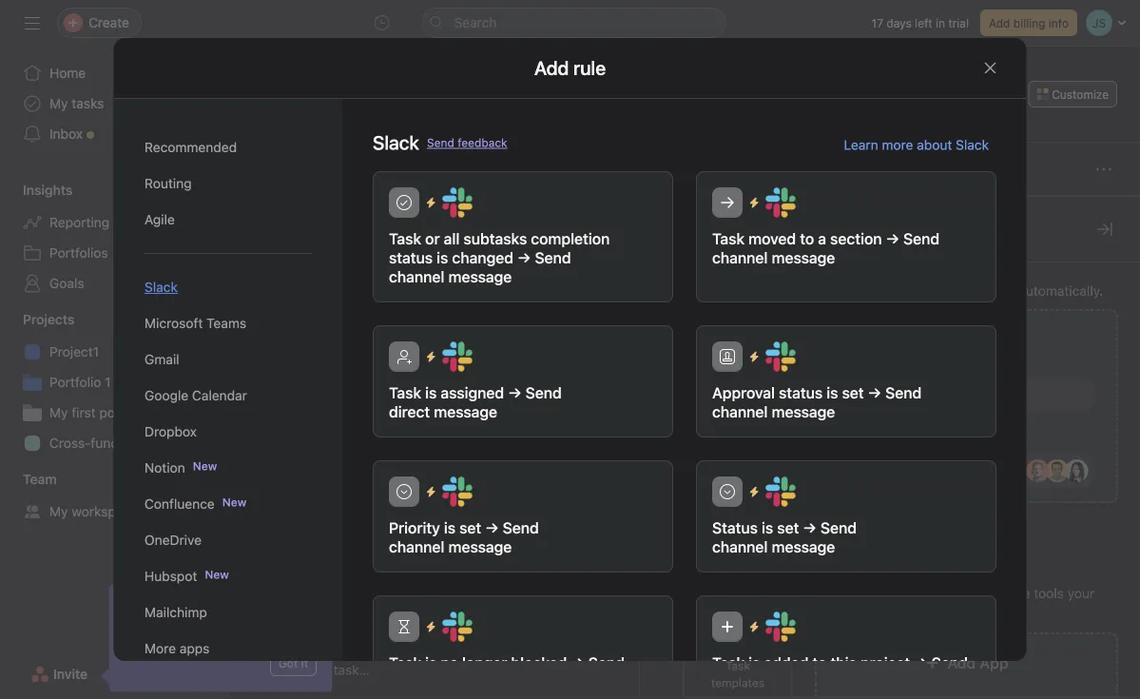 Task type: locate. For each thing, give the bounding box(es) containing it.
→ inside approval status is set → send channel message
[[868, 384, 881, 402]]

info
[[1049, 16, 1069, 29]]

4 add task… row from the top
[[229, 652, 1140, 688]]

invite for invite
[[53, 666, 88, 682]]

1 horizontal spatial 24
[[811, 384, 825, 397]]

set inside priority is set → send channel message
[[459, 519, 481, 537]]

1 vertical spatial in
[[208, 620, 219, 635]]

0 horizontal spatial status
[[389, 249, 432, 267]]

john for oct 23 – 25
[[674, 418, 701, 431]]

slack image inside the approval status is set → send channel message button
[[765, 341, 796, 372]]

to for add a rule to get your work done automatically.
[[881, 283, 893, 299]]

add right got
[[305, 662, 330, 678]]

direct message down the added
[[712, 673, 820, 691]]

task for task is no longer blocked → send channel message
[[389, 654, 421, 672]]

automatically.
[[1019, 283, 1103, 299]]

is for task is assigned → send direct message
[[425, 384, 436, 402]]

oct down "oct 23 – 25"
[[761, 452, 780, 466]]

0 horizontal spatial in
[[208, 620, 219, 635]]

is down all
[[436, 249, 448, 267]]

global element
[[0, 47, 228, 161]]

agile
[[144, 212, 174, 227]]

smith left 20
[[704, 384, 735, 397]]

1 horizontal spatial the
[[1011, 585, 1031, 601]]

0 vertical spatial smith
[[704, 384, 735, 397]]

priority inside priority is set → send channel message
[[389, 519, 440, 537]]

priority down share timeline with teammates text box
[[389, 519, 440, 537]]

my inside 'global' element
[[49, 96, 68, 111]]

your
[[921, 283, 948, 299], [1068, 585, 1095, 601]]

task
[[389, 230, 421, 248], [712, 230, 744, 248], [389, 384, 421, 402], [389, 654, 421, 672], [712, 654, 744, 672], [726, 659, 750, 672]]

the right with
[[1011, 585, 1031, 601]]

0 horizontal spatial set
[[459, 519, 481, 537]]

close this dialog image
[[983, 60, 998, 76]]

portfolio
[[99, 405, 151, 420]]

workflows
[[916, 585, 978, 601]]

Share timeline with teammates text field
[[301, 449, 498, 468]]

teams
[[206, 315, 246, 331]]

0 vertical spatial john smith
[[674, 384, 735, 397]]

row containing 1
[[229, 407, 1140, 442]]

send inside task moved to a section → send channel message
[[903, 230, 939, 248]]

add task… row
[[229, 284, 1140, 321], [229, 476, 1140, 511], [229, 563, 1140, 599], [229, 652, 1140, 688]]

2 horizontal spatial a
[[843, 283, 850, 299]]

0 vertical spatial section
[[830, 230, 882, 248]]

priority updated to high
[[851, 387, 1001, 402]]

to inside the task is added to this project → send direct message
[[812, 654, 826, 672]]

to inside task moved to a section → send channel message
[[800, 230, 814, 248]]

0 vertical spatial priority
[[874, 207, 913, 221]]

channel message down 'moved'
[[712, 249, 835, 267]]

new down plan
[[192, 459, 217, 473]]

None text field
[[309, 64, 567, 98]]

status down or at the top
[[389, 249, 432, 267]]

4 add task… button from the top
[[305, 660, 370, 681]]

1 horizontal spatial apps
[[815, 557, 852, 575]]

0 vertical spatial slack image
[[442, 187, 472, 218]]

slack image inside status is set → send channel message button
[[765, 477, 796, 507]]

is inside approval status is set → send channel message
[[826, 384, 838, 402]]

set down oct 24 – 26
[[777, 519, 799, 537]]

john smith left 20
[[674, 384, 735, 397]]

1 horizontal spatial slack
[[372, 131, 419, 154]]

add up it
[[305, 574, 330, 589]]

new up onedrive button
[[222, 496, 246, 509]]

add down work
[[949, 331, 977, 349]]

share timeline with teammates cell
[[229, 441, 640, 477]]

1 horizontal spatial set
[[777, 519, 799, 537]]

share button
[[949, 81, 1012, 107]]

1 john from the top
[[674, 384, 701, 397]]

invite inside button
[[53, 666, 88, 682]]

1 john smith button from the top
[[648, 379, 749, 402]]

section inside untitled section button
[[343, 252, 394, 270]]

apps
[[179, 641, 209, 656]]

add task… button down untitled section button
[[305, 292, 370, 313]]

draft project brief cell
[[229, 373, 640, 408]]

is
[[436, 249, 448, 267], [425, 384, 436, 402], [826, 384, 838, 402], [444, 519, 455, 537], [761, 519, 773, 537], [425, 654, 436, 672], [748, 654, 760, 672]]

untitled section button
[[282, 243, 394, 278]]

slack image inside the task moved to a section → send channel message button
[[765, 187, 796, 218]]

task inside 'task is assigned → send direct message'
[[389, 384, 421, 402]]

23
[[784, 418, 798, 431]]

send inside the 'task or all subtasks completion status is changed → send channel message'
[[535, 249, 571, 267]]

a right 'moved'
[[818, 230, 826, 248]]

0 vertical spatial your
[[921, 283, 948, 299]]

0 vertical spatial status
[[987, 207, 1022, 221]]

task inside task templates
[[726, 659, 750, 672]]

add task… button
[[305, 292, 370, 313], [305, 483, 370, 504], [305, 571, 370, 592], [305, 660, 370, 681]]

oct for oct 20 – 24
[[761, 384, 780, 397]]

1 horizontal spatial invite
[[125, 599, 158, 614]]

cross-functional project plan link
[[11, 428, 228, 458]]

2 john smith from the top
[[674, 418, 735, 431]]

rule
[[854, 283, 877, 299], [981, 331, 1008, 349]]

to left get
[[881, 283, 893, 299]]

add task…
[[305, 295, 370, 311], [305, 486, 370, 501], [305, 574, 370, 589], [305, 662, 370, 678]]

invite
[[125, 599, 158, 614], [53, 666, 88, 682]]

inbox
[[49, 126, 83, 142]]

2 vertical spatial slack image
[[765, 612, 796, 642]]

header to do tree grid
[[229, 373, 1140, 511]]

oct
[[761, 384, 780, 397], [761, 418, 780, 431], [761, 452, 780, 466]]

templates
[[711, 676, 765, 690]]

done
[[984, 283, 1015, 299]]

→ down subtasks at the left top
[[517, 249, 531, 267]]

1 horizontal spatial rules
[[815, 254, 854, 272]]

add left app
[[948, 654, 976, 672]]

slack image up no
[[442, 612, 472, 642]]

2 vertical spatial new
[[204, 568, 229, 581]]

3 oct from the top
[[761, 452, 780, 466]]

approval status is set → send channel message button
[[696, 325, 996, 438]]

google
[[144, 388, 188, 403]]

completion
[[531, 230, 610, 248]]

priority
[[874, 207, 913, 221], [851, 387, 895, 402], [389, 519, 440, 537]]

task for task is assigned → send direct message
[[389, 384, 421, 402]]

1 down assigned
[[473, 418, 479, 431]]

is up templates
[[748, 654, 760, 672]]

1 add task… row from the top
[[229, 284, 1140, 321]]

priority inside row
[[874, 207, 913, 221]]

0 vertical spatial oct
[[761, 384, 780, 397]]

in down teammate
[[208, 620, 219, 635]]

2 add task… button from the top
[[305, 483, 370, 504]]

project up the notion new
[[155, 435, 198, 451]]

slack image inside task is no longer blocked → send channel message button
[[442, 612, 472, 642]]

send feedback link
[[427, 134, 507, 151]]

john smith button for oct 23
[[648, 413, 749, 436]]

new up teammate
[[204, 568, 229, 581]]

slack image inside task or all subtasks completion status is changed → send channel message button
[[442, 187, 472, 218]]

john
[[674, 384, 701, 397], [674, 418, 701, 431]]

status inside row
[[987, 207, 1022, 221]]

is for task is no longer blocked → send channel message
[[425, 654, 436, 672]]

1 horizontal spatial a
[[818, 230, 826, 248]]

slack image for status
[[765, 341, 796, 372]]

2 vertical spatial oct
[[761, 452, 780, 466]]

customize right date
[[815, 218, 906, 240]]

0 horizontal spatial section
[[343, 252, 394, 270]]

is down share timeline with teammates cell
[[444, 519, 455, 537]]

tools
[[1034, 585, 1064, 601]]

→ inside status is set → send channel message
[[803, 519, 816, 537]]

project1 link
[[11, 337, 217, 367]]

1 vertical spatial john
[[674, 418, 701, 431]]

1 vertical spatial your
[[1068, 585, 1095, 601]]

is inside priority is set → send channel message
[[444, 519, 455, 537]]

direct message down assigned
[[389, 403, 497, 421]]

days
[[887, 16, 912, 29]]

a for invite a teammate to start collaborating in asana got it
[[161, 599, 168, 614]]

1 vertical spatial oct
[[761, 418, 780, 431]]

new inside hubspot new
[[204, 568, 229, 581]]

slack image up 'moved'
[[765, 187, 796, 218]]

recommended button
[[144, 129, 311, 165]]

home link
[[11, 58, 217, 88]]

home
[[49, 65, 86, 81]]

4 add task… from the top
[[305, 662, 370, 678]]

1 horizontal spatial status
[[987, 207, 1022, 221]]

add task… inside header to do tree grid
[[305, 486, 370, 501]]

→ right assigned
[[508, 384, 521, 402]]

Schedule kickoff meeting text field
[[301, 415, 466, 434]]

oct left 23 at right bottom
[[761, 418, 780, 431]]

priority down more
[[874, 207, 913, 221]]

section
[[830, 230, 882, 248], [343, 252, 394, 270]]

slack image inside task is assigned → send direct message button
[[442, 341, 472, 372]]

1 vertical spatial status
[[779, 384, 822, 402]]

is for priority is set → send channel message
[[444, 519, 455, 537]]

0 horizontal spatial your
[[921, 283, 948, 299]]

to up 'asana' at the bottom left of the page
[[237, 599, 249, 614]]

slack left board link on the left
[[372, 131, 419, 154]]

0 horizontal spatial rules
[[723, 380, 753, 393]]

oct left 20
[[761, 384, 780, 397]]

my inside teams element
[[49, 504, 68, 519]]

my tasks link
[[11, 88, 217, 119]]

john smith button down approval
[[648, 413, 749, 436]]

1 vertical spatial project
[[860, 654, 910, 672]]

is inside task is no longer blocked → send channel message
[[425, 654, 436, 672]]

get
[[897, 283, 917, 299]]

1 vertical spatial slack image
[[765, 341, 796, 372]]

1 inside 'button'
[[473, 418, 479, 431]]

status up forms
[[712, 519, 758, 537]]

teams element
[[0, 462, 228, 531]]

17
[[872, 16, 884, 29]]

goals
[[49, 275, 84, 291]]

– right 20
[[801, 384, 808, 397]]

add task… button down share timeline with teammates text box
[[305, 483, 370, 504]]

1 vertical spatial 1
[[473, 418, 479, 431]]

first
[[72, 405, 96, 420]]

add rule
[[949, 331, 1008, 349]]

priority is set → send channel message
[[389, 519, 539, 556]]

set down share timeline with teammates cell
[[459, 519, 481, 537]]

slack image for priority is set → send channel message
[[442, 477, 472, 507]]

1 john smith from the top
[[674, 384, 735, 397]]

→ right blocked
[[571, 654, 584, 672]]

channel message up forms
[[712, 538, 835, 556]]

oct for oct 23 – 25
[[761, 418, 780, 431]]

2 add task… from the top
[[305, 486, 370, 501]]

john smith button for oct 20
[[648, 379, 749, 402]]

insights
[[23, 182, 73, 198]]

0 horizontal spatial slack
[[144, 279, 177, 295]]

2 vertical spatial priority
[[389, 519, 440, 537]]

set right oct 20 – 24
[[842, 384, 864, 402]]

→ left updated on the right bottom of the page
[[868, 384, 881, 402]]

1 vertical spatial a
[[843, 283, 850, 299]]

1 down project1 link
[[105, 374, 111, 390]]

this
[[830, 654, 856, 672]]

is inside the 'task or all subtasks completion status is changed → send channel message'
[[436, 249, 448, 267]]

task inside the task is added to this project → send direct message
[[712, 654, 744, 672]]

0 horizontal spatial 1
[[105, 374, 111, 390]]

add task… up it
[[305, 574, 370, 589]]

2 smith from the top
[[704, 418, 735, 431]]

priority for priority
[[874, 207, 913, 221]]

add app
[[948, 654, 1009, 672]]

status inside the 'task or all subtasks completion status is changed → send channel message'
[[389, 249, 432, 267]]

status is set → send channel message button
[[696, 460, 996, 573]]

0 horizontal spatial status
[[712, 519, 758, 537]]

1 task… from the top
[[333, 295, 370, 311]]

slack up microsoft
[[144, 279, 177, 295]]

1 horizontal spatial status
[[779, 384, 822, 402]]

add task… down untitled section button
[[305, 295, 370, 311]]

1 vertical spatial direct message
[[712, 673, 820, 691]]

rule left get
[[854, 283, 877, 299]]

priority left updated on the right bottom of the page
[[851, 387, 895, 402]]

a down task moved to a section → send channel message
[[843, 283, 850, 299]]

my left tasks
[[49, 96, 68, 111]]

0 vertical spatial invite
[[125, 599, 158, 614]]

1 horizontal spatial project
[[860, 654, 910, 672]]

slack image up the added
[[765, 612, 796, 642]]

3 task… from the top
[[333, 574, 370, 589]]

task…
[[333, 295, 370, 311], [333, 486, 370, 501], [333, 574, 370, 589], [333, 662, 370, 678]]

set
[[842, 384, 864, 402], [459, 519, 481, 537], [777, 519, 799, 537]]

is inside the task is added to this project → send direct message
[[748, 654, 760, 672]]

status inside status is set → send channel message
[[712, 519, 758, 537]]

channel message down 20
[[712, 403, 835, 421]]

is inside status is set → send channel message
[[761, 519, 773, 537]]

1 horizontal spatial in
[[936, 16, 945, 29]]

reporting link
[[11, 207, 217, 238]]

0 vertical spatial project
[[155, 435, 198, 451]]

is right oct 20 – 24
[[826, 384, 838, 402]]

is up schedule kickoff meeting cell
[[425, 384, 436, 402]]

send inside status is set → send channel message
[[820, 519, 856, 537]]

2 task… from the top
[[333, 486, 370, 501]]

in right left
[[936, 16, 945, 29]]

rule down done
[[981, 331, 1008, 349]]

1 my from the top
[[49, 96, 68, 111]]

add collaborators
[[851, 463, 959, 478]]

direct message inside 'task is assigned → send direct message'
[[389, 403, 497, 421]]

3 my from the top
[[49, 504, 68, 519]]

0 horizontal spatial project
[[155, 435, 198, 451]]

2 vertical spatial my
[[49, 504, 68, 519]]

1 vertical spatial –
[[801, 418, 807, 431]]

asana
[[223, 620, 260, 635]]

status
[[389, 249, 432, 267], [779, 384, 822, 402]]

0 vertical spatial 1
[[105, 374, 111, 390]]

channel message inside approval status is set → send channel message
[[712, 403, 835, 421]]

1 add task… button from the top
[[305, 292, 370, 313]]

your right get
[[921, 283, 948, 299]]

task inside task is no longer blocked → send channel message
[[389, 654, 421, 672]]

2 vertical spatial a
[[161, 599, 168, 614]]

add task… button for first add task… row
[[305, 292, 370, 313]]

my workspace
[[49, 504, 138, 519]]

close details image
[[1098, 222, 1113, 237]]

smith down approval
[[704, 418, 735, 431]]

1 add task… from the top
[[305, 295, 370, 311]]

a up collaborating
[[161, 599, 168, 614]]

1 vertical spatial the
[[882, 606, 902, 622]]

status up done
[[987, 207, 1022, 221]]

1 horizontal spatial customize
[[1052, 88, 1109, 101]]

1 horizontal spatial rule
[[981, 331, 1008, 349]]

24 left the 26
[[784, 452, 798, 466]]

collaborating
[[125, 620, 205, 635]]

js button
[[861, 83, 884, 106]]

0 vertical spatial rule
[[854, 283, 877, 299]]

portfolios
[[49, 245, 108, 261]]

1 horizontal spatial your
[[1068, 585, 1095, 601]]

status for status
[[987, 207, 1022, 221]]

priority for priority updated to high
[[851, 387, 895, 402]]

2 john smith button from the top
[[648, 413, 749, 436]]

invite a teammate to start collaborating in asana tooltip
[[104, 585, 332, 691]]

subtasks
[[463, 230, 527, 248]]

– left the 25
[[801, 418, 807, 431]]

1 oct from the top
[[761, 384, 780, 397]]

1 vertical spatial section
[[343, 252, 394, 270]]

0 vertical spatial the
[[1011, 585, 1031, 601]]

slack image up priority is set → send channel message
[[442, 477, 472, 507]]

slack right about
[[956, 137, 989, 153]]

channel message down no
[[389, 673, 512, 691]]

0 vertical spatial my
[[49, 96, 68, 111]]

0 vertical spatial apps
[[724, 473, 752, 486]]

row
[[229, 196, 1140, 231], [252, 230, 1139, 232], [229, 373, 1140, 408], [229, 407, 1140, 442], [229, 441, 1140, 477]]

teammate
[[172, 599, 233, 614]]

add task… button up it
[[305, 571, 370, 592]]

2 my from the top
[[49, 405, 68, 420]]

3 add task… from the top
[[305, 574, 370, 589]]

1 vertical spatial john smith button
[[648, 413, 749, 436]]

0 vertical spatial new
[[192, 459, 217, 473]]

slack image down oct 24 – 26
[[765, 477, 796, 507]]

add task… right got
[[305, 662, 370, 678]]

project inside 'link'
[[155, 435, 198, 451]]

→ down most.
[[914, 654, 928, 672]]

task… for first add task… row from the bottom of the page's add task… "button"
[[333, 662, 370, 678]]

0 horizontal spatial direct message
[[389, 403, 497, 421]]

1 vertical spatial invite
[[53, 666, 88, 682]]

4 task… from the top
[[333, 662, 370, 678]]

slack image
[[442, 187, 472, 218], [765, 341, 796, 372], [765, 612, 796, 642]]

0 vertical spatial –
[[801, 384, 808, 397]]

feedback
[[457, 136, 507, 149]]

cross-
[[49, 435, 91, 451]]

2 add task… row from the top
[[229, 476, 1140, 511]]

channel message inside the 'task or all subtasks completion status is changed → send channel message'
[[389, 268, 512, 286]]

slack image inside task is added to this project → send direct message button
[[765, 612, 796, 642]]

3 add task… button from the top
[[305, 571, 370, 592]]

your inside build integrated workflows with the tools your team uses the most.
[[1068, 585, 1095, 601]]

send
[[427, 136, 454, 149], [903, 230, 939, 248], [535, 249, 571, 267], [525, 384, 561, 402], [885, 384, 921, 402], [502, 519, 539, 537], [820, 519, 856, 537], [588, 654, 624, 672], [931, 654, 968, 672]]

– for 24
[[801, 384, 808, 397]]

hubspot new
[[144, 568, 229, 584]]

1 button
[[469, 415, 498, 434]]

26
[[811, 452, 825, 466]]

rules
[[815, 254, 854, 272], [723, 380, 753, 393]]

channel message inside task is no longer blocked → send channel message
[[389, 673, 512, 691]]

customize down info
[[1052, 88, 1109, 101]]

my down team
[[49, 504, 68, 519]]

john smith button left 20
[[648, 379, 749, 402]]

→ inside 'task is assigned → send direct message'
[[508, 384, 521, 402]]

add task… button right got
[[305, 660, 370, 681]]

status is set → send channel message
[[712, 519, 856, 556]]

0 vertical spatial customize
[[1052, 88, 1109, 101]]

new for hubspot
[[204, 568, 229, 581]]

share
[[973, 88, 1004, 101]]

add task… down share timeline with teammates text box
[[305, 486, 370, 501]]

new inside the confluence new
[[222, 496, 246, 509]]

add left billing
[[989, 16, 1011, 29]]

row containing assignee
[[229, 196, 1140, 231]]

→ down share timeline with teammates cell
[[485, 519, 499, 537]]

task inside the 'task or all subtasks completion status is changed → send channel message'
[[389, 230, 421, 248]]

0 vertical spatial status
[[389, 249, 432, 267]]

invite inside the 'invite a teammate to start collaborating in asana got it'
[[125, 599, 158, 614]]

google calendar
[[144, 388, 247, 403]]

task… inside header to do tree grid
[[333, 486, 370, 501]]

your right 'tools'
[[1068, 585, 1095, 601]]

workspace
[[72, 504, 138, 519]]

to down date
[[800, 230, 814, 248]]

slack image up assigned
[[442, 341, 472, 372]]

24 right 20
[[811, 384, 825, 397]]

a inside the 'invite a teammate to start collaborating in asana got it'
[[161, 599, 168, 614]]

2 vertical spatial –
[[801, 452, 808, 466]]

notion new
[[144, 459, 217, 476]]

1 horizontal spatial direct message
[[712, 673, 820, 691]]

1 vertical spatial status
[[712, 519, 758, 537]]

2 oct from the top
[[761, 418, 780, 431]]

to left this
[[812, 654, 826, 672]]

untitled
[[282, 252, 339, 270]]

the down the integrated
[[882, 606, 902, 622]]

js
[[866, 88, 880, 101]]

new inside the notion new
[[192, 459, 217, 473]]

task inside task moved to a section → send channel message
[[712, 230, 744, 248]]

channel message down changed
[[389, 268, 512, 286]]

1 smith from the top
[[704, 384, 735, 397]]

0 vertical spatial direct message
[[389, 403, 497, 421]]

slack image inside priority is set → send channel message button
[[442, 477, 472, 507]]

to left high
[[953, 387, 965, 402]]

0 vertical spatial john
[[674, 384, 701, 397]]

to inside the 'invite a teammate to start collaborating in asana got it'
[[237, 599, 249, 614]]

2 john from the top
[[674, 418, 701, 431]]

oct 24 – 26
[[761, 452, 825, 466]]

–
[[801, 384, 808, 397], [801, 418, 807, 431], [801, 452, 808, 466]]

task… for add task… "button" related to first add task… row
[[333, 295, 370, 311]]

1 vertical spatial new
[[222, 496, 246, 509]]

collaborators
[[879, 463, 959, 478]]

25
[[811, 418, 825, 431]]

2 horizontal spatial set
[[842, 384, 864, 402]]

my tasks
[[49, 96, 104, 111]]

is inside 'task is assigned → send direct message'
[[425, 384, 436, 402]]

0 horizontal spatial customize
[[815, 218, 906, 240]]

→ up get
[[886, 230, 899, 248]]

slack image
[[765, 187, 796, 218], [442, 341, 472, 372], [442, 477, 472, 507], [765, 477, 796, 507], [442, 612, 472, 642]]

→ up build
[[803, 519, 816, 537]]

1 horizontal spatial section
[[830, 230, 882, 248]]

in
[[936, 16, 945, 29], [208, 620, 219, 635]]

set for status is set → send channel message
[[777, 519, 799, 537]]

1 vertical spatial john smith
[[674, 418, 735, 431]]

row containing oct 24
[[229, 441, 1140, 477]]

add task… button inside header to do tree grid
[[305, 483, 370, 504]]

project right this
[[860, 654, 910, 672]]

my first portfolio
[[49, 405, 151, 420]]

1 vertical spatial my
[[49, 405, 68, 420]]

0 horizontal spatial a
[[161, 599, 168, 614]]

channel message down share timeline with teammates cell
[[389, 538, 512, 556]]

my left first
[[49, 405, 68, 420]]

apps up status is set → send channel message
[[724, 473, 752, 486]]

is for task is added to this project → send direct message
[[748, 654, 760, 672]]

goals link
[[11, 268, 217, 299]]

1 vertical spatial priority
[[851, 387, 895, 402]]

– left the 26
[[801, 452, 808, 466]]

set inside status is set → send channel message
[[777, 519, 799, 537]]

0 horizontal spatial invite
[[53, 666, 88, 682]]

1 vertical spatial customize
[[815, 218, 906, 240]]

task… for add task… "button" inside header to do tree grid
[[333, 486, 370, 501]]

is down oct 24 – 26
[[761, 519, 773, 537]]

→ inside the 'task or all subtasks completion status is changed → send channel message'
[[517, 249, 531, 267]]

slack inside slack button
[[144, 279, 177, 295]]

1 horizontal spatial 1
[[473, 418, 479, 431]]

0 horizontal spatial 24
[[784, 452, 798, 466]]

slack image up 20
[[765, 341, 796, 372]]

my inside projects element
[[49, 405, 68, 420]]

slack image up all
[[442, 187, 472, 218]]

task or all subtasks completion status is changed → send channel message button
[[372, 171, 673, 302]]

task for task templates
[[726, 659, 750, 672]]

channel message inside task moved to a section → send channel message
[[712, 249, 835, 267]]

– for 26
[[801, 452, 808, 466]]

0 vertical spatial rules
[[815, 254, 854, 272]]

1 vertical spatial smith
[[704, 418, 735, 431]]

is left no
[[425, 654, 436, 672]]

0 vertical spatial a
[[818, 230, 826, 248]]

0 vertical spatial john smith button
[[648, 379, 749, 402]]



Task type: vqa. For each thing, say whether or not it's contained in the screenshot.
the section,
no



Task type: describe. For each thing, give the bounding box(es) containing it.
my first portfolio link
[[11, 398, 217, 428]]

3 add task… row from the top
[[229, 563, 1140, 599]]

high
[[976, 389, 1001, 402]]

1 vertical spatial apps
[[815, 557, 852, 575]]

gmail button
[[144, 341, 311, 378]]

learn
[[844, 137, 878, 153]]

projects element
[[0, 302, 228, 462]]

oct 20 – 24
[[761, 384, 825, 397]]

send inside approval status is set → send channel message
[[885, 384, 921, 402]]

→ inside task moved to a section → send channel message
[[886, 230, 899, 248]]

status for status is set → send channel message
[[712, 519, 758, 537]]

slack image for or
[[442, 187, 472, 218]]

search list box
[[422, 8, 726, 38]]

add to starred image
[[603, 73, 619, 88]]

my workspace link
[[11, 496, 217, 527]]

1 inside projects element
[[105, 374, 111, 390]]

task or all subtasks completion status is changed → send channel message
[[389, 230, 610, 286]]

task for task is added to this project → send direct message
[[712, 654, 744, 672]]

add task… button for first add task… row from the bottom of the page
[[305, 660, 370, 681]]

my for my workspace
[[49, 504, 68, 519]]

slack image for is
[[765, 612, 796, 642]]

approval
[[712, 384, 775, 402]]

assignee
[[648, 207, 697, 221]]

slack for slack send feedback
[[372, 131, 419, 154]]

1 vertical spatial rules
[[723, 380, 753, 393]]

slack image for task moved to a section → send channel message
[[765, 187, 796, 218]]

invite for invite a teammate to start collaborating in asana got it
[[125, 599, 158, 614]]

add task… button for second add task… row from the top of the page
[[305, 483, 370, 504]]

1 vertical spatial rule
[[981, 331, 1008, 349]]

in inside the 'invite a teammate to start collaborating in asana got it'
[[208, 620, 219, 635]]

– for 25
[[801, 418, 807, 431]]

date
[[786, 207, 809, 221]]

no
[[440, 654, 458, 672]]

priority is set → send channel message button
[[372, 460, 673, 573]]

onedrive button
[[144, 522, 311, 558]]

insights button
[[0, 181, 73, 200]]

1 vertical spatial 24
[[784, 452, 798, 466]]

send inside 'task is assigned → send direct message'
[[525, 384, 561, 402]]

portfolio 1
[[49, 374, 111, 390]]

mailchimp
[[144, 604, 207, 620]]

channel message inside status is set → send channel message
[[712, 538, 835, 556]]

calendar
[[192, 388, 247, 403]]

due date
[[761, 207, 809, 221]]

status inside approval status is set → send channel message
[[779, 384, 822, 402]]

cross-functional project plan
[[49, 435, 228, 451]]

google calendar button
[[144, 378, 311, 414]]

0 vertical spatial in
[[936, 16, 945, 29]]

20
[[784, 384, 798, 397]]

john smith for oct 20 – 24
[[674, 384, 735, 397]]

reporting
[[49, 214, 109, 230]]

priority for priority is set → send channel message
[[389, 519, 440, 537]]

send inside priority is set → send channel message
[[502, 519, 539, 537]]

insights element
[[0, 173, 228, 302]]

project inside the task is added to this project → send direct message
[[860, 654, 910, 672]]

projects button
[[0, 310, 75, 329]]

integrated
[[849, 585, 912, 601]]

slack image for task is no longer blocked → send channel message
[[442, 612, 472, 642]]

my for my tasks
[[49, 96, 68, 111]]

team
[[815, 606, 846, 622]]

add down untitled
[[305, 295, 330, 311]]

oct for oct 24 – 26
[[761, 452, 780, 466]]

add billing info button
[[981, 10, 1078, 36]]

microsoft teams button
[[144, 305, 311, 341]]

portfolio
[[49, 374, 101, 390]]

it
[[301, 656, 308, 670]]

untitled section
[[282, 252, 394, 270]]

task templates
[[711, 659, 765, 690]]

notion
[[144, 460, 185, 476]]

new for confluence
[[222, 496, 246, 509]]

send inside task is no longer blocked → send channel message
[[588, 654, 624, 672]]

functional
[[91, 435, 152, 451]]

team
[[23, 471, 57, 487]]

task… for add task… "button" related to 2nd add task… row from the bottom
[[333, 574, 370, 589]]

direct message inside the task is added to this project → send direct message
[[712, 673, 820, 691]]

blocked
[[511, 654, 567, 672]]

start
[[253, 599, 281, 614]]

new for notion
[[192, 459, 217, 473]]

collapse task list for this section image
[[258, 253, 273, 268]]

most.
[[905, 606, 940, 622]]

add task… for first add task… row
[[305, 295, 370, 311]]

billing
[[1014, 16, 1046, 29]]

set inside approval status is set → send channel message
[[842, 384, 864, 402]]

row containing john smith
[[229, 373, 1140, 408]]

→ inside task is no longer blocked → send channel message
[[571, 654, 584, 672]]

slack send feedback
[[372, 131, 507, 154]]

got it button
[[270, 650, 317, 676]]

→ inside priority is set → send channel message
[[485, 519, 499, 537]]

add task… button for 2nd add task… row from the bottom
[[305, 571, 370, 592]]

task is no longer blocked → send channel message button
[[372, 595, 673, 699]]

assigned
[[440, 384, 504, 402]]

set for priority is set → send channel message
[[459, 519, 481, 537]]

customize inside "dropdown button"
[[1052, 88, 1109, 101]]

slack image for task is assigned → send direct message
[[442, 341, 472, 372]]

add app button
[[815, 633, 1119, 699]]

my for my first portfolio
[[49, 405, 68, 420]]

work
[[951, 283, 981, 299]]

john smith for oct 23 – 25
[[674, 418, 735, 431]]

oct 23 – 25
[[761, 418, 825, 431]]

add task… for 2nd add task… row from the bottom
[[305, 574, 370, 589]]

task moved to a section → send channel message button
[[696, 171, 996, 302]]

slack image for status is set → send channel message
[[765, 477, 796, 507]]

portfolios link
[[11, 238, 217, 268]]

list
[[368, 119, 391, 135]]

add right the 26
[[851, 463, 875, 478]]

search button
[[422, 8, 726, 38]]

customize button
[[1028, 81, 1118, 107]]

portfolio 1 link
[[11, 367, 217, 398]]

2 horizontal spatial slack
[[956, 137, 989, 153]]

task is added to this project → send direct message
[[712, 654, 968, 691]]

→ inside the task is added to this project → send direct message
[[914, 654, 928, 672]]

approval status is set → send channel message
[[712, 384, 921, 421]]

invite button
[[18, 657, 100, 691]]

changed
[[452, 249, 513, 267]]

0 horizontal spatial rule
[[854, 283, 877, 299]]

channel message inside priority is set → send channel message
[[389, 538, 512, 556]]

hide sidebar image
[[25, 15, 40, 30]]

task for task moved to a section → send channel message
[[712, 230, 744, 248]]

learn more about slack link
[[844, 137, 989, 153]]

hubspot
[[144, 568, 197, 584]]

more
[[144, 641, 176, 656]]

to for invite a teammate to start collaborating in asana got it
[[237, 599, 249, 614]]

add billing info
[[989, 16, 1069, 29]]

add task… for second add task… row from the top of the page
[[305, 486, 370, 501]]

microsoft
[[144, 315, 202, 331]]

a for add a rule to get your work done automatically.
[[843, 283, 850, 299]]

to for task is added to this project → send direct message
[[812, 654, 826, 672]]

smith for oct 20
[[704, 384, 735, 397]]

search
[[454, 15, 497, 30]]

section inside task moved to a section → send channel message
[[830, 230, 882, 248]]

inbox link
[[11, 119, 217, 149]]

0 horizontal spatial the
[[882, 606, 902, 622]]

confluence
[[144, 496, 214, 512]]

schedule kickoff meeting cell
[[229, 407, 640, 442]]

add down task moved to a section → send channel message
[[815, 283, 840, 299]]

updated
[[898, 387, 949, 402]]

add rule
[[534, 57, 606, 79]]

add inside header to do tree grid
[[305, 486, 330, 501]]

projects
[[23, 311, 75, 327]]

mailchimp button
[[144, 594, 311, 631]]

more
[[882, 137, 913, 153]]

Draft project brief text field
[[301, 381, 420, 400]]

onedrive
[[144, 532, 201, 548]]

slack for slack
[[144, 279, 177, 295]]

task for task or all subtasks completion status is changed → send channel message
[[389, 230, 421, 248]]

0 vertical spatial 24
[[811, 384, 825, 397]]

team button
[[0, 470, 57, 489]]

send inside the task is added to this project → send direct message
[[931, 654, 968, 672]]

add task… for first add task… row from the bottom of the page
[[305, 662, 370, 678]]

is for status is set → send channel message
[[761, 519, 773, 537]]

send inside slack send feedback
[[427, 136, 454, 149]]

smith for oct 23
[[704, 418, 735, 431]]

learn more about slack
[[844, 137, 989, 153]]

0 horizontal spatial apps
[[724, 473, 752, 486]]

a inside task moved to a section → send channel message
[[818, 230, 826, 248]]

john for oct 20 – 24
[[674, 384, 701, 397]]



